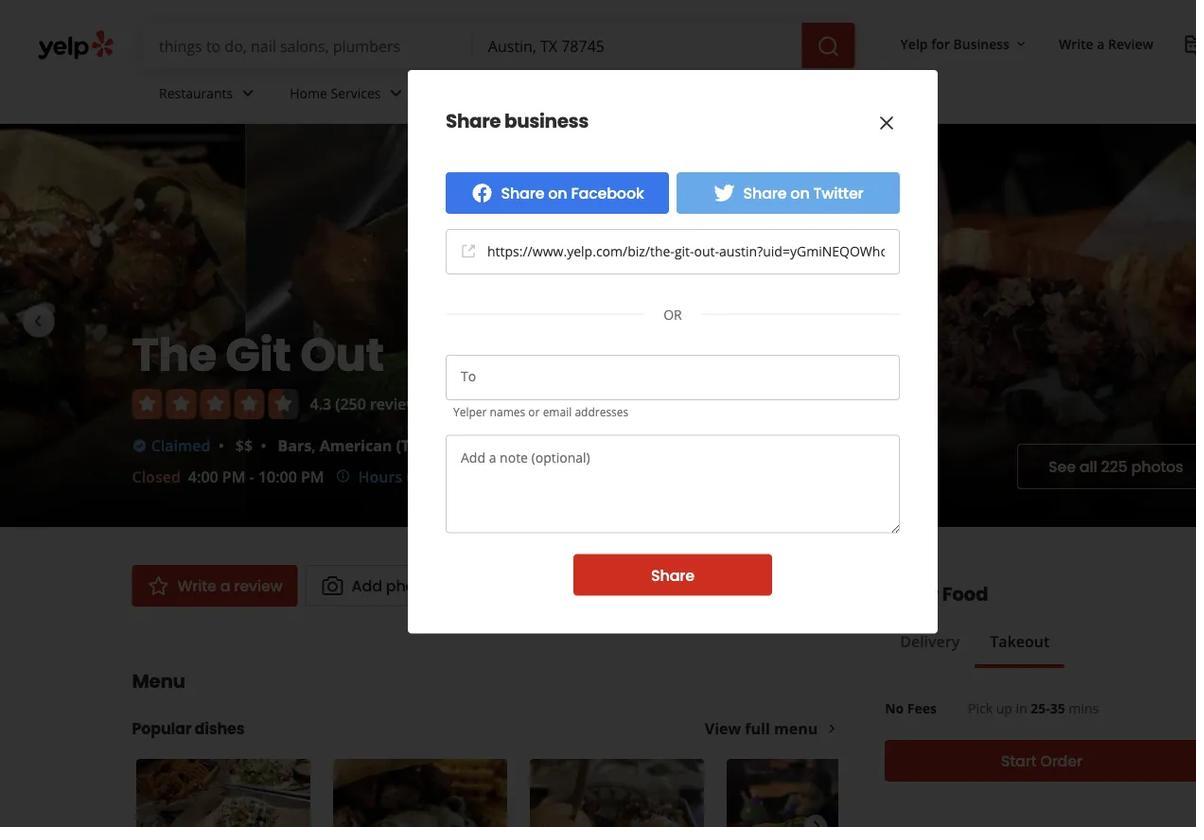 Task type: locate. For each thing, give the bounding box(es) containing it.
1 horizontal spatial order
[[1040, 750, 1082, 772]]

write right 24 star v2 icon
[[177, 575, 216, 596]]

, up the over
[[490, 435, 494, 456]]

1 on from the left
[[548, 182, 567, 203]]

write a review
[[1059, 35, 1154, 52]]

35
[[1050, 699, 1065, 717]]

share right 24 save v2 'image'
[[651, 564, 695, 586]]

search image
[[817, 35, 840, 58]]

all
[[1080, 456, 1097, 477]]

dishes
[[195, 718, 245, 739]]

yelper names or email addresses
[[453, 404, 629, 420]]

start order button
[[885, 740, 1196, 782]]

yelp
[[900, 35, 928, 52]]

menu
[[774, 718, 818, 739]]

tab list
[[885, 630, 1065, 668]]

24 chevron down v2 image right the services
[[385, 82, 407, 104]]

write inside the user actions element
[[1059, 35, 1094, 52]]

4:00
[[188, 467, 218, 487]]

share right 24 facebook v2 image
[[501, 182, 544, 203]]

25-
[[1031, 699, 1050, 717]]

1 vertical spatial order
[[1040, 750, 1082, 772]]

restaurants
[[159, 84, 233, 102]]

0 horizontal spatial on
[[548, 182, 567, 203]]

menu
[[132, 668, 185, 695]]

0 horizontal spatial ,
[[312, 435, 316, 456]]

24 chevron down v2 image
[[237, 82, 260, 104], [385, 82, 407, 104]]

share for share on facebook
[[501, 182, 544, 203]]

1 horizontal spatial pm
[[301, 467, 324, 487]]

, down 4.3
[[312, 435, 316, 456]]

2 24 chevron down v2 image from the left
[[385, 82, 407, 104]]

1 horizontal spatial write
[[1059, 35, 1094, 52]]

None search field
[[144, 23, 859, 68]]

share business
[[446, 108, 589, 134]]

0 vertical spatial order
[[885, 581, 939, 608]]

pm
[[222, 467, 245, 487], [301, 467, 324, 487]]

on
[[548, 182, 567, 203], [791, 182, 810, 203]]

popular dishes
[[132, 718, 245, 739]]

1 horizontal spatial 24 chevron down v2 image
[[385, 82, 407, 104]]

4.3 (250 reviews)
[[310, 394, 431, 414]]

home services link
[[275, 68, 423, 123]]

2 on from the left
[[791, 182, 810, 203]]

names
[[490, 404, 525, 420]]

share on twitter button
[[677, 172, 900, 214], [677, 172, 900, 214]]

green chile mac and cheese bowl image
[[726, 759, 900, 827]]

or
[[664, 305, 682, 323]]

closed 4:00 pm - 10:00 pm
[[132, 467, 324, 487]]

over
[[472, 467, 504, 487]]

photo
[[386, 575, 430, 596]]

photos
[[1131, 456, 1183, 477]]

mins
[[1069, 699, 1099, 717]]

0 vertical spatial write
[[1059, 35, 1094, 52]]

view full menu
[[705, 718, 818, 739]]

user actions element
[[885, 26, 1196, 64]]

order
[[885, 581, 939, 608], [1040, 750, 1082, 772]]

write left review
[[1059, 35, 1094, 52]]

1 horizontal spatial ,
[[490, 435, 494, 456]]

0 horizontal spatial write
[[177, 575, 216, 596]]

chicken
[[498, 435, 558, 456]]

share up 24 facebook v2 image
[[446, 108, 501, 134]]

yelp for business button
[[893, 26, 1036, 61]]

saved
[[613, 575, 660, 596]]

1 24 chevron down v2 image from the left
[[237, 82, 260, 104]]

tab list containing delivery
[[885, 630, 1065, 668]]

order right start
[[1040, 750, 1082, 772]]

review
[[234, 575, 283, 596]]

,
[[312, 435, 316, 456], [490, 435, 494, 456]]

24 chevron down v2 image inside restaurants link
[[237, 82, 260, 104]]

share button
[[573, 554, 772, 596]]

view
[[705, 718, 741, 739]]

pm left 16 info v2 icon
[[301, 467, 324, 487]]

a for review
[[1097, 35, 1105, 52]]

pm left -
[[222, 467, 245, 487]]

a for review
[[220, 575, 230, 596]]

write
[[1059, 35, 1094, 52], [177, 575, 216, 596]]

None text field
[[461, 369, 470, 386]]

for
[[931, 35, 950, 52]]

1 horizontal spatial on
[[791, 182, 810, 203]]

start order
[[1001, 750, 1082, 772]]

0 vertical spatial a
[[1097, 35, 1105, 52]]

on for facebook
[[548, 182, 567, 203]]

on left facebook on the top of the page
[[548, 182, 567, 203]]

16 info v2 image
[[336, 469, 351, 484]]

write for write a review
[[1059, 35, 1094, 52]]

24 chevron down v2 image inside home services link
[[385, 82, 407, 104]]

bars
[[278, 435, 312, 456]]

16 claim filled v2 image
[[132, 438, 147, 453]]

yelp for business
[[900, 35, 1010, 52]]

write a review
[[177, 575, 283, 596]]

0 horizontal spatial order
[[885, 581, 939, 608]]

16 chevron down v2 image
[[1013, 37, 1029, 52]]

chicken wings link
[[498, 435, 607, 456]]

order up the delivery
[[885, 581, 939, 608]]

share right 24 twitter v2 image
[[743, 182, 787, 203]]

0 horizontal spatial pm
[[222, 467, 245, 487]]

24 star v2 image
[[147, 574, 170, 597]]

24 chevron down v2 image right the "restaurants" on the top left
[[237, 82, 260, 104]]

popular
[[132, 718, 191, 739]]

see all 225 photos
[[1049, 456, 1183, 477]]

0 horizontal spatial a
[[220, 575, 230, 596]]

pick
[[968, 699, 993, 717]]

None text field
[[446, 435, 900, 533]]

1 vertical spatial a
[[220, 575, 230, 596]]

2 pm from the left
[[301, 467, 324, 487]]

24 save v2 image
[[583, 574, 606, 597]]

view full menu link
[[705, 718, 839, 739]]

1 horizontal spatial a
[[1097, 35, 1105, 52]]

1 pm from the left
[[222, 467, 245, 487]]

on left twitter
[[791, 182, 810, 203]]

4.3 star rating image
[[132, 389, 299, 419]]

previous image
[[26, 310, 49, 333]]

wings
[[562, 435, 607, 456]]

Sharing link text field
[[487, 241, 885, 260]]

twitter
[[813, 182, 863, 203]]

out
[[300, 323, 384, 387]]

share inside button
[[651, 564, 695, 586]]

share on facebook button
[[446, 172, 669, 214], [446, 172, 669, 214]]

hours updated over 3 months ago
[[358, 467, 607, 487]]

1 vertical spatial write
[[177, 575, 216, 596]]

american
[[319, 435, 392, 456]]

photo of the git out - austin, tx, us. image
[[0, 124, 246, 527], [246, 124, 744, 527], [744, 124, 1196, 527]]

0 horizontal spatial 24 chevron down v2 image
[[237, 82, 260, 104]]



Task type: vqa. For each thing, say whether or not it's contained in the screenshot.
IN
yes



Task type: describe. For each thing, give the bounding box(es) containing it.
reviews)
[[370, 394, 431, 414]]

closed
[[132, 467, 181, 487]]

menu element
[[102, 637, 904, 827]]

14 chevron right outline image
[[825, 722, 839, 735]]

write a review link
[[132, 565, 298, 607]]

facebook
[[571, 182, 644, 203]]

start
[[1001, 750, 1037, 772]]

saved button
[[567, 565, 676, 607]]

share on twitter
[[743, 182, 863, 203]]

3
[[508, 467, 517, 487]]

share for share on twitter
[[743, 182, 787, 203]]

close image
[[875, 112, 898, 134]]

24 chevron down v2 image for home services
[[385, 82, 407, 104]]

fish tacos image
[[136, 759, 310, 827]]

business categories element
[[144, 68, 1196, 123]]

bars , american (traditional) , chicken wings
[[278, 435, 607, 456]]

delivery
[[900, 631, 960, 652]]

16 external link v2 image
[[461, 243, 476, 259]]

home services
[[290, 84, 381, 102]]

share business dialog
[[0, 0, 1196, 827]]

business
[[953, 35, 1010, 52]]

updated
[[406, 467, 468, 487]]

american (traditional) link
[[319, 435, 490, 456]]

4.3
[[310, 394, 331, 414]]

the
[[132, 323, 216, 387]]

next image
[[805, 815, 826, 827]]

(traditional)
[[396, 435, 490, 456]]

food
[[942, 581, 988, 608]]

2 , from the left
[[490, 435, 494, 456]]

$$
[[235, 435, 253, 456]]

fees
[[907, 699, 937, 717]]

in
[[1016, 699, 1027, 717]]

review
[[1108, 35, 1154, 52]]

10:00
[[258, 467, 297, 487]]

write a review link
[[1051, 26, 1161, 61]]

full
[[745, 718, 770, 739]]

no fees
[[885, 699, 937, 717]]

225
[[1101, 456, 1128, 477]]

yelper
[[453, 404, 487, 420]]

add photo
[[352, 575, 430, 596]]

hours
[[358, 467, 402, 487]]

email
[[543, 404, 572, 420]]

home
[[290, 84, 327, 102]]

business
[[504, 108, 589, 134]]

bars link
[[278, 435, 312, 456]]

order food
[[885, 581, 988, 608]]

1 photo of the git out - austin, tx, us. image from the left
[[0, 124, 246, 527]]

git
[[226, 323, 291, 387]]

takeout tab panel
[[885, 668, 1065, 676]]

1 , from the left
[[312, 435, 316, 456]]

the git out
[[132, 323, 384, 387]]

(250 reviews) link
[[335, 394, 431, 414]]

24 chevron down v2 image for restaurants
[[237, 82, 260, 104]]

restaurants link
[[144, 68, 275, 123]]

up
[[996, 699, 1012, 717]]

24 twitter v2 image
[[713, 182, 736, 204]]

months
[[521, 467, 577, 487]]

24 camera v2 image
[[321, 574, 344, 597]]

services
[[331, 84, 381, 102]]

or
[[528, 404, 540, 420]]

claimed
[[151, 435, 211, 456]]

24 facebook v2 image
[[471, 182, 493, 204]]

write for write a review
[[177, 575, 216, 596]]

order inside the start order button
[[1040, 750, 1082, 772]]

see all 225 photos link
[[1017, 444, 1196, 489]]

addresses
[[575, 404, 629, 420]]

-
[[249, 467, 254, 487]]

(250
[[335, 394, 366, 414]]

no
[[885, 699, 904, 717]]

texas burger image
[[333, 759, 507, 827]]

on for twitter
[[791, 182, 810, 203]]

3 photo of the git out - austin, tx, us. image from the left
[[744, 124, 1196, 527]]

phatty melt burger image
[[529, 759, 704, 827]]

takeout
[[990, 631, 1050, 652]]

previous image
[[144, 815, 165, 827]]

share for share business
[[446, 108, 501, 134]]

projects image
[[1184, 34, 1196, 57]]

ago
[[581, 467, 607, 487]]

share on facebook
[[501, 182, 644, 203]]

2 photo of the git out - austin, tx, us. image from the left
[[246, 124, 744, 527]]

info alert
[[336, 466, 607, 488]]

see
[[1049, 456, 1076, 477]]

add
[[352, 575, 382, 596]]

none text field inside share business "dialog"
[[446, 435, 900, 533]]

pick up in 25-35 mins
[[968, 699, 1099, 717]]



